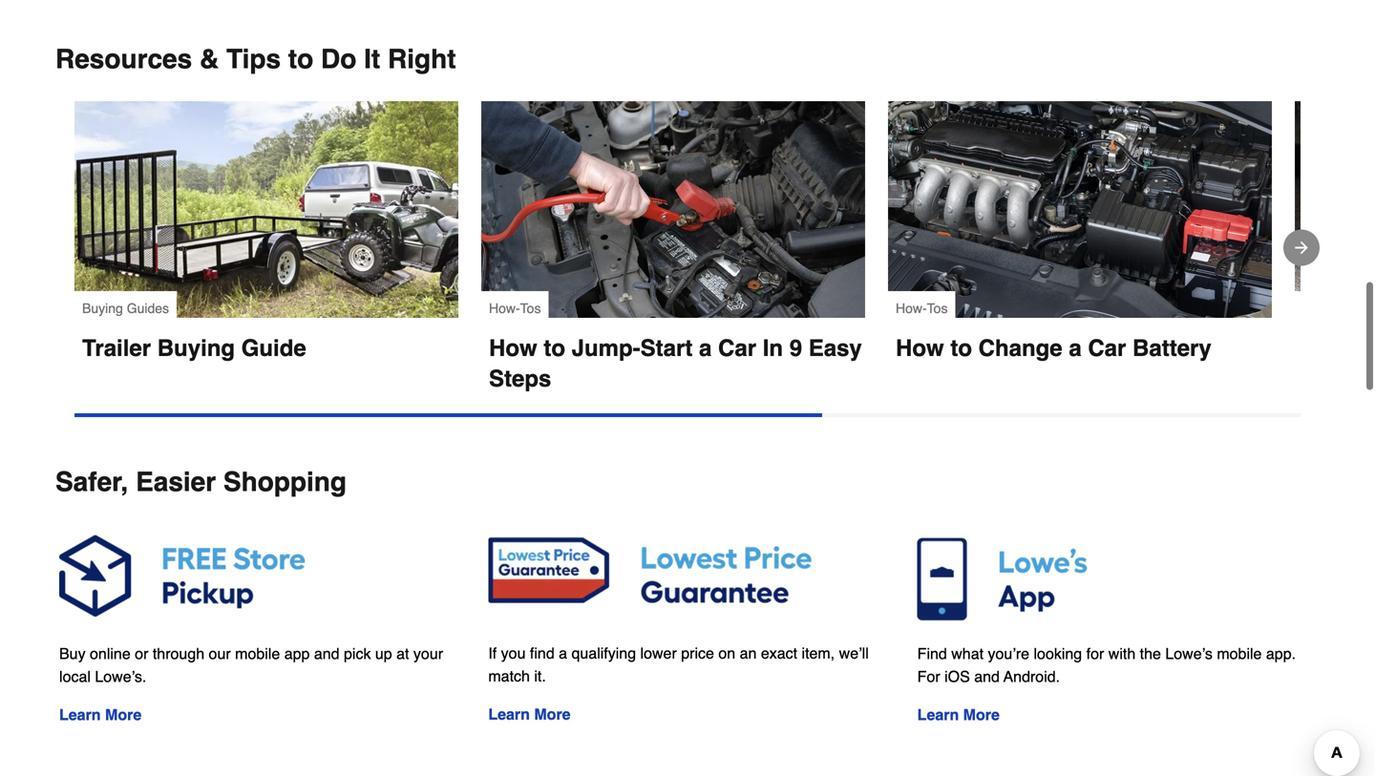 Task type: locate. For each thing, give the bounding box(es) containing it.
for
[[1087, 645, 1105, 663]]

0 horizontal spatial buying
[[82, 301, 123, 316]]

9
[[790, 335, 803, 362]]

tos
[[520, 301, 541, 316], [927, 301, 948, 316]]

2 horizontal spatial a
[[1069, 335, 1082, 362]]

0 horizontal spatial how
[[489, 335, 538, 362]]

1 vertical spatial and
[[975, 668, 1000, 686]]

or
[[135, 645, 148, 663]]

how- for how to jump-start a car in 9 easy steps
[[489, 301, 520, 316]]

0 horizontal spatial how-
[[489, 301, 520, 316]]

1 horizontal spatial learn more link
[[488, 706, 571, 724]]

0 horizontal spatial learn more link
[[59, 706, 142, 724]]

learn more link
[[488, 706, 571, 724], [59, 706, 142, 724], [918, 706, 1000, 724]]

learn more down lowe's.
[[59, 706, 142, 724]]

2 horizontal spatial learn
[[918, 706, 959, 724]]

learn more down ios
[[918, 706, 1000, 724]]

buying guides
[[82, 301, 169, 316]]

how-tos for how to jump-start a car in 9 easy steps
[[489, 301, 541, 316]]

a
[[699, 335, 712, 362], [1069, 335, 1082, 362], [559, 645, 568, 662]]

1 horizontal spatial mobile
[[1217, 645, 1262, 663]]

learn more link for and
[[918, 706, 1000, 724]]

learn more
[[488, 706, 571, 724], [59, 706, 142, 724], [918, 706, 1000, 724]]

0 vertical spatial buying
[[82, 301, 123, 316]]

1 horizontal spatial how
[[896, 335, 945, 362]]

and right ios
[[975, 668, 1000, 686]]

1 horizontal spatial learn more
[[488, 706, 571, 724]]

1 horizontal spatial buying
[[157, 335, 235, 362]]

1 tos from the left
[[520, 301, 541, 316]]

1 vertical spatial buying
[[157, 335, 235, 362]]

mobile
[[235, 645, 280, 663], [1217, 645, 1262, 663]]

learn down match
[[488, 706, 530, 724]]

how for how to jump-start a car in 9 easy steps
[[489, 335, 538, 362]]

how right easy
[[896, 335, 945, 362]]

car inside how to jump-start a car in 9 easy steps
[[718, 335, 757, 362]]

at
[[397, 645, 409, 663]]

mobile right our
[[235, 645, 280, 663]]

learn more down "it."
[[488, 706, 571, 724]]

learn down local
[[59, 706, 101, 724]]

through
[[153, 645, 205, 663]]

app.
[[1267, 645, 1296, 663]]

guide
[[241, 335, 306, 362]]

how-tos
[[489, 301, 541, 316], [896, 301, 948, 316]]

more down "it."
[[534, 706, 571, 724]]

a for how to change a car battery
[[1069, 335, 1082, 362]]

arrow right image
[[1293, 238, 1312, 257]]

buying
[[82, 301, 123, 316], [157, 335, 235, 362]]

to inside how to jump-start a car in 9 easy steps
[[544, 335, 566, 362]]

learn down for
[[918, 706, 959, 724]]

we'll
[[839, 645, 869, 662]]

tos for jump-
[[520, 301, 541, 316]]

and
[[314, 645, 340, 663], [975, 668, 1000, 686]]

change
[[979, 335, 1063, 362]]

lowe's app. image
[[918, 528, 1316, 624]]

0 horizontal spatial how-tos
[[489, 301, 541, 316]]

to left do
[[288, 44, 314, 75]]

2 how-tos from the left
[[896, 301, 948, 316]]

2 horizontal spatial learn more
[[918, 706, 1000, 724]]

on
[[719, 645, 736, 662]]

a inside how to jump-start a car in 9 easy steps
[[699, 335, 712, 362]]

a right start at the top
[[699, 335, 712, 362]]

1 mobile from the left
[[235, 645, 280, 663]]

learn for buy online or through our mobile app and pick up at your local lowe's.
[[59, 706, 101, 724]]

easy
[[809, 335, 862, 362]]

0 horizontal spatial mobile
[[235, 645, 280, 663]]

a right change at the top right
[[1069, 335, 1082, 362]]

to up the steps
[[544, 335, 566, 362]]

find
[[918, 645, 947, 663]]

resources
[[55, 44, 192, 75]]

with
[[1109, 645, 1136, 663]]

and right app
[[314, 645, 340, 663]]

lowest price guarantee. image
[[488, 528, 887, 623]]

more down lowe's.
[[105, 706, 142, 724]]

learn more link down "it."
[[488, 706, 571, 724]]

buying down guides
[[157, 335, 235, 362]]

0 horizontal spatial more
[[105, 706, 142, 724]]

learn more link down lowe's.
[[59, 706, 142, 724]]

more down ios
[[964, 706, 1000, 724]]

our
[[209, 645, 231, 663]]

0 horizontal spatial tos
[[520, 301, 541, 316]]

learn more link down ios
[[918, 706, 1000, 724]]

1 horizontal spatial to
[[544, 335, 566, 362]]

car left in
[[718, 335, 757, 362]]

1 horizontal spatial how-
[[896, 301, 927, 316]]

1 horizontal spatial car
[[1088, 335, 1127, 362]]

1 horizontal spatial how-tos
[[896, 301, 948, 316]]

more for android.
[[964, 706, 1000, 724]]

find
[[530, 645, 555, 662]]

0 horizontal spatial learn
[[59, 706, 101, 724]]

app
[[284, 645, 310, 663]]

1 car from the left
[[718, 335, 757, 362]]

how-
[[489, 301, 520, 316], [896, 301, 927, 316]]

an atv being loaded onto a trailer. image
[[75, 101, 459, 318]]

more for lowe's.
[[105, 706, 142, 724]]

2 how- from the left
[[896, 301, 927, 316]]

trailer buying guide
[[82, 335, 306, 362]]

lowe's.
[[95, 668, 146, 686]]

1 horizontal spatial a
[[699, 335, 712, 362]]

0 horizontal spatial a
[[559, 645, 568, 662]]

1 how-tos from the left
[[489, 301, 541, 316]]

an
[[740, 645, 757, 662]]

0 horizontal spatial learn more
[[59, 706, 142, 724]]

jump-
[[572, 335, 641, 362]]

if
[[488, 645, 497, 662]]

scrollbar
[[75, 414, 823, 417]]

1 how- from the left
[[489, 301, 520, 316]]

how up the steps
[[489, 335, 538, 362]]

how
[[489, 335, 538, 362], [896, 335, 945, 362]]

2 horizontal spatial more
[[964, 706, 1000, 724]]

0 vertical spatial and
[[314, 645, 340, 663]]

1 horizontal spatial more
[[534, 706, 571, 724]]

0 horizontal spatial car
[[718, 335, 757, 362]]

learn
[[488, 706, 530, 724], [59, 706, 101, 724], [918, 706, 959, 724]]

car left battery
[[1088, 335, 1127, 362]]

2 horizontal spatial learn more link
[[918, 706, 1000, 724]]

1 horizontal spatial and
[[975, 668, 1000, 686]]

car
[[718, 335, 757, 362], [1088, 335, 1127, 362]]

to left change at the top right
[[951, 335, 973, 362]]

how for how to change a car battery
[[896, 335, 945, 362]]

how inside how to jump-start a car in 9 easy steps
[[489, 335, 538, 362]]

a right find
[[559, 645, 568, 662]]

a man inflating a car tire with a kobalt portable air inflator. image
[[1295, 101, 1376, 318]]

2 mobile from the left
[[1217, 645, 1262, 663]]

if you find a qualifying lower price on an exact item, we'll match it.
[[488, 645, 869, 685]]

2 tos from the left
[[927, 301, 948, 316]]

it
[[364, 44, 380, 75]]

a inside 'if you find a qualifying lower price on an exact item, we'll match it.'
[[559, 645, 568, 662]]

how- for how to change a car battery
[[896, 301, 927, 316]]

2 car from the left
[[1088, 335, 1127, 362]]

to
[[288, 44, 314, 75], [544, 335, 566, 362], [951, 335, 973, 362]]

it.
[[534, 668, 546, 685]]

trailer
[[82, 335, 151, 362]]

ios
[[945, 668, 970, 686]]

2 horizontal spatial to
[[951, 335, 973, 362]]

buying up 'trailer'
[[82, 301, 123, 316]]

shopping
[[223, 467, 347, 498]]

0 horizontal spatial and
[[314, 645, 340, 663]]

mobile left app.
[[1217, 645, 1262, 663]]

1 horizontal spatial learn
[[488, 706, 530, 724]]

more
[[534, 706, 571, 724], [105, 706, 142, 724], [964, 706, 1000, 724]]

free store pickup. image
[[59, 528, 458, 624]]

1 how from the left
[[489, 335, 538, 362]]

up
[[375, 645, 392, 663]]

easier
[[136, 467, 216, 498]]

2 how from the left
[[896, 335, 945, 362]]

1 horizontal spatial tos
[[927, 301, 948, 316]]



Task type: vqa. For each thing, say whether or not it's contained in the screenshot.
the rightmost 'And'
yes



Task type: describe. For each thing, give the bounding box(es) containing it.
buy online or through our mobile app and pick up at your local lowe's.
[[59, 645, 443, 686]]

and inside find what you're looking for with the lowe's mobile app. for ios and android.
[[975, 668, 1000, 686]]

learn more for and
[[918, 706, 1000, 724]]

guides
[[127, 301, 169, 316]]

start
[[641, 335, 693, 362]]

do
[[321, 44, 357, 75]]

mobile inside find what you're looking for with the lowe's mobile app. for ios and android.
[[1217, 645, 1262, 663]]

learn more for local
[[59, 706, 142, 724]]

lower
[[641, 645, 677, 662]]

mobile inside buy online or through our mobile app and pick up at your local lowe's.
[[235, 645, 280, 663]]

how-tos for how to change a car battery
[[896, 301, 948, 316]]

pick
[[344, 645, 371, 663]]

0 horizontal spatial to
[[288, 44, 314, 75]]

to for how to change a car battery
[[951, 335, 973, 362]]

learn more for match
[[488, 706, 571, 724]]

and inside buy online or through our mobile app and pick up at your local lowe's.
[[314, 645, 340, 663]]

a for if you find a qualifying lower price on an exact item, we'll match it.
[[559, 645, 568, 662]]

a car hood open to show the engine and car battery. image
[[888, 101, 1273, 318]]

item,
[[802, 645, 835, 662]]

android.
[[1004, 668, 1061, 686]]

learn more link for match
[[488, 706, 571, 724]]

battery
[[1133, 335, 1212, 362]]

the
[[1140, 645, 1162, 663]]

exact
[[761, 645, 798, 662]]

qualifying
[[572, 645, 636, 662]]

learn for if you find a qualifying lower price on an exact item, we'll match it.
[[488, 706, 530, 724]]

your
[[414, 645, 443, 663]]

buy
[[59, 645, 86, 663]]

in
[[763, 335, 783, 362]]

local
[[59, 668, 91, 686]]

for
[[918, 668, 941, 686]]

how to change a car battery
[[896, 335, 1212, 362]]

you're
[[988, 645, 1030, 663]]

match
[[488, 668, 530, 685]]

online
[[90, 645, 131, 663]]

right
[[388, 44, 456, 75]]

what
[[952, 645, 984, 663]]

safer, easier shopping
[[55, 467, 347, 498]]

lowe's
[[1166, 645, 1213, 663]]

a person connecting the red clamp on a jumper cable to the positive terminal on a dead car battery. image
[[481, 101, 866, 318]]

looking
[[1034, 645, 1083, 663]]

resources & tips to do it right
[[55, 44, 456, 75]]

how to jump-start a car in 9 easy steps
[[489, 335, 869, 392]]

safer,
[[55, 467, 128, 498]]

you
[[501, 645, 526, 662]]

price
[[681, 645, 715, 662]]

&
[[200, 44, 219, 75]]

more for it.
[[534, 706, 571, 724]]

to for how to jump-start a car in 9 easy steps
[[544, 335, 566, 362]]

learn for find what you're looking for with the lowe's mobile app. for ios and android.
[[918, 706, 959, 724]]

find what you're looking for with the lowe's mobile app. for ios and android.
[[918, 645, 1296, 686]]

tos for change
[[927, 301, 948, 316]]

learn more link for local
[[59, 706, 142, 724]]

tips
[[226, 44, 281, 75]]

steps
[[489, 366, 552, 392]]



